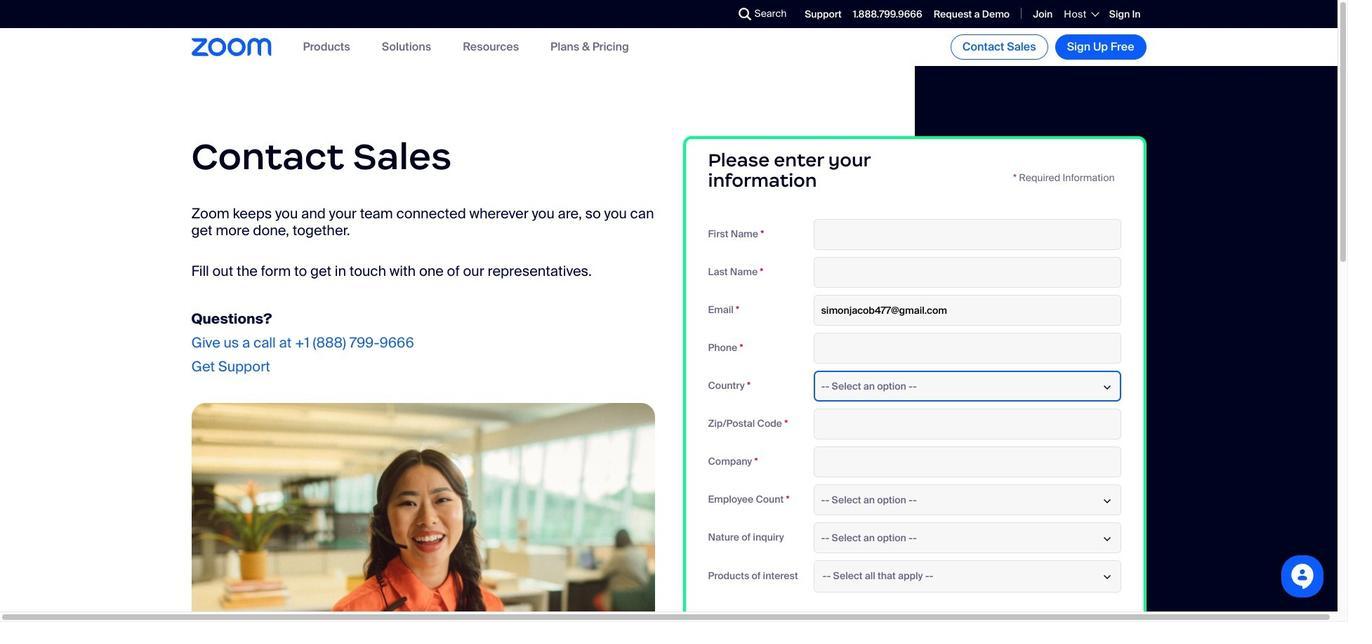 Task type: locate. For each thing, give the bounding box(es) containing it.
None text field
[[814, 219, 1121, 250], [814, 333, 1121, 363], [814, 408, 1121, 439], [814, 219, 1121, 250], [814, 333, 1121, 363], [814, 408, 1121, 439]]

email@yourcompany.com text field
[[814, 295, 1121, 326]]

None search field
[[687, 3, 742, 25]]

search image
[[738, 8, 751, 20], [738, 8, 751, 20]]

None text field
[[814, 257, 1121, 288], [814, 446, 1121, 477], [814, 257, 1121, 288], [814, 446, 1121, 477]]



Task type: vqa. For each thing, say whether or not it's contained in the screenshot.
the right Hybrid
no



Task type: describe. For each thing, give the bounding box(es) containing it.
customer support agent image
[[191, 403, 655, 622]]

zoom logo image
[[191, 38, 271, 56]]



